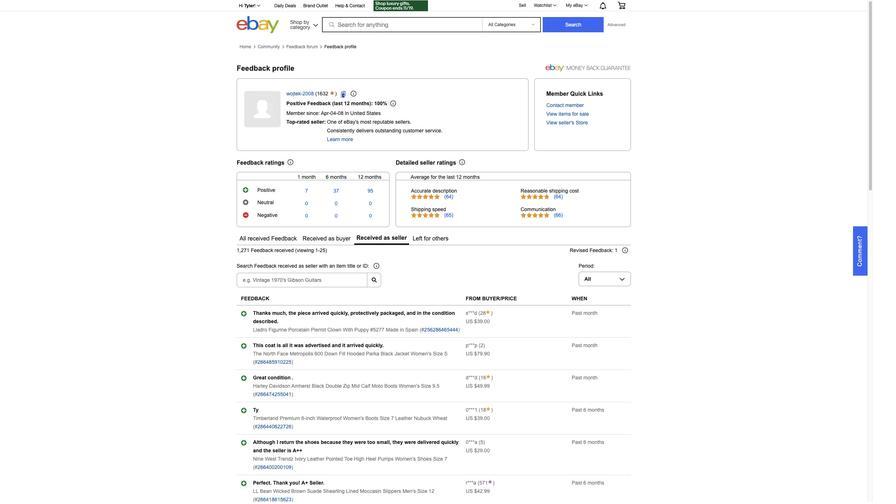 Task type: vqa. For each thing, say whether or not it's contained in the screenshot.


Task type: describe. For each thing, give the bounding box(es) containing it.
) inside thanks much, the piece arrived quickly, protectively packaged,  and in the condition described. lladro figurine porcelain pierrot clown with puppy  #5277 made in spain (# 256286465444 )
[[458, 327, 460, 333]]

past 6 months element for $39.00
[[572, 408, 605, 413]]

too
[[368, 440, 376, 446]]

2 they from the left
[[393, 440, 403, 446]]

states
[[367, 110, 381, 116]]

feedback forum link
[[287, 44, 318, 49]]

brand outlet link
[[303, 2, 328, 10]]

lined
[[346, 489, 359, 495]]

sell link
[[516, 3, 530, 8]]

past 6 months for $39.00
[[572, 408, 605, 413]]

spain
[[406, 327, 419, 333]]

member quick links
[[547, 91, 604, 97]]

us $39.00 for 0***1
[[466, 416, 490, 422]]

get the coupon image
[[374, 0, 428, 11]]

help
[[336, 3, 345, 8]]

1,271 feedback received (viewing 1-25)
[[237, 248, 327, 254]]

266440622726 link
[[258, 424, 292, 430]]

women's inside timberland premium 6-inch waterproof women's boots size 7 leather nubuck wheat (#
[[343, 416, 364, 422]]

sale
[[580, 111, 589, 117]]

feedback left by buyer. element for 28
[[466, 311, 477, 316]]

( right 2008
[[315, 91, 317, 96]]

this
[[253, 343, 264, 349]]

profile for feedback profile page for wojtek-2008 element
[[272, 64, 295, 72]]

past for 28
[[572, 311, 582, 316]]

jacket
[[395, 351, 410, 357]]

watchlist link
[[530, 1, 560, 10]]

my
[[566, 3, 572, 8]]

contact member view items for sale view seller's store
[[547, 102, 589, 126]]

shop
[[290, 19, 302, 25]]

search feedback received as seller with an item title or id:
[[237, 263, 369, 269]]

select the feedback time period you want to see element
[[579, 263, 595, 269]]

toe
[[345, 457, 353, 463]]

women's inside harley davidson amherst black double zip mid calf moto boots women's size 9.5 (#
[[399, 384, 420, 389]]

great
[[253, 375, 266, 381]]

the left the piece
[[289, 311, 296, 316]]

64 ratings received on reasonable shipping cost. click to check average rating. element
[[554, 194, 563, 200]]

2 view from the top
[[547, 120, 558, 126]]

past month for $49.99
[[572, 375, 598, 381]]

past month element for $49.99
[[572, 375, 598, 381]]

2 it from the left
[[343, 343, 346, 349]]

shop by category banner
[[235, 0, 631, 35]]

) inside 0***a ( 5 ) us $29.00
[[484, 440, 485, 446]]

feedback profile for feedback profile link at the top of page
[[325, 44, 357, 49]]

1 horizontal spatial 1
[[615, 248, 618, 254]]

view seller's store link
[[547, 120, 588, 126]]

thanks much, the piece arrived quickly, protectively packaged,  and in the condition described. element
[[253, 311, 455, 325]]

this coat is all it was advertised and it arrived quickly.
[[253, 343, 384, 349]]

moto
[[372, 384, 383, 389]]

$39.00 for 28
[[475, 319, 490, 325]]

$79.90
[[475, 351, 490, 357]]

received for 1,271
[[275, 248, 294, 254]]

advertised
[[305, 343, 331, 349]]

(64) for shipping
[[554, 194, 563, 200]]

d***d
[[466, 375, 478, 381]]

search
[[237, 263, 253, 269]]

the left last
[[439, 174, 446, 180]]

0***1
[[466, 408, 478, 413]]

(# inside timberland premium 6-inch waterproof women's boots size 7 leather nubuck wheat (#
[[253, 424, 258, 430]]

boots inside harley davidson amherst black double zip mid calf moto boots women's size 9.5 (#
[[385, 384, 398, 389]]

and inside although i return the shoes because they were too small, they were delivered quickly and the seller is a++
[[253, 448, 262, 454]]

home
[[240, 44, 251, 49]]

coat
[[265, 343, 276, 349]]

for for average for the last 12 months
[[431, 174, 437, 180]]

(# inside nine west trendz ivory leather pointed toe high heel pumps women's shoes size 7 (#
[[253, 465, 258, 471]]

266474255041 link
[[258, 392, 292, 398]]

buyer/price
[[482, 296, 517, 302]]

of
[[338, 119, 343, 125]]

feedback:
[[590, 248, 614, 254]]

comment? link
[[854, 227, 868, 276]]

16
[[481, 375, 486, 381]]

outstanding
[[375, 128, 402, 134]]

delivers
[[356, 128, 374, 134]]

28
[[481, 311, 486, 316]]

(64) button for description
[[443, 194, 455, 200]]

p***p
[[466, 343, 478, 349]]

seller:
[[311, 119, 326, 125]]

size inside timberland premium 6-inch waterproof women's boots size 7 leather nubuck wheat (#
[[380, 416, 390, 422]]

1 ratings from the left
[[265, 160, 285, 166]]

condition inside thanks much, the piece arrived quickly, protectively packaged,  and in the condition described. lladro figurine porcelain pierrot clown with puppy  #5277 made in spain (# 256286465444 )
[[432, 311, 455, 316]]

in inside member since: apr-04-08 in united states top-rated seller: one of ebay's most reputable sellers. consistently delivers outstanding customer service. learn more
[[345, 110, 349, 116]]

ll
[[253, 489, 259, 495]]

buyer
[[336, 236, 351, 242]]

65 ratings received on shipping speed. click to check average rating. element
[[445, 212, 454, 218]]

leather inside timberland premium 6-inch waterproof women's boots size 7 leather nubuck wheat (#
[[396, 416, 413, 422]]

( right s***d
[[479, 311, 481, 316]]

contact inside contact member view items for sale view seller's store
[[547, 102, 564, 108]]

266400200109
[[258, 465, 292, 471]]

great condition . element
[[253, 375, 294, 381]]

12 right last
[[456, 174, 462, 180]]

the up a++
[[296, 440, 303, 446]]

all received feedback button
[[238, 233, 299, 245]]

(# inside thanks much, the piece arrived quickly, protectively packaged,  and in the condition described. lladro figurine porcelain pierrot clown with puppy  #5277 made in spain (# 256286465444 )
[[420, 327, 425, 333]]

2 past from the top
[[572, 343, 582, 349]]

seller left with in the bottom of the page
[[306, 263, 318, 269]]

( right 0***1
[[479, 408, 481, 413]]

0***a
[[466, 440, 478, 446]]

6 for us $42.99
[[584, 481, 587, 486]]

when
[[572, 296, 588, 302]]

08
[[338, 110, 344, 116]]

us for s***d
[[466, 319, 473, 325]]

266485910225 )
[[258, 360, 293, 366]]

detailed seller ratings
[[396, 160, 456, 166]]

comment?
[[857, 236, 864, 267]]

when element
[[572, 296, 588, 302]]

.
[[292, 375, 294, 381]]

men's
[[403, 489, 416, 495]]

member
[[566, 102, 584, 108]]

the up 256286465444 link
[[423, 311, 431, 316]]

with
[[319, 263, 328, 269]]

my ebay
[[566, 3, 583, 8]]

black inside harley davidson amherst black double zip mid calf moto boots women's size 9.5 (#
[[312, 384, 324, 389]]

95 button
[[368, 188, 374, 194]]

with
[[343, 327, 353, 333]]

( right r***a
[[478, 481, 480, 486]]

2 past month from the top
[[572, 343, 598, 349]]

month for us $49.99
[[584, 375, 598, 381]]

leather inside nine west trendz ivory leather pointed toe high heel pumps women's shoes size 7 (#
[[307, 457, 325, 463]]

received inside all received feedback button
[[248, 236, 270, 242]]

us inside p***p ( 2 ) us $79.90
[[466, 351, 473, 357]]

0 vertical spatial 7
[[305, 188, 308, 194]]

r***a
[[466, 481, 477, 486]]

shipping
[[411, 207, 431, 212]]

feedback element
[[241, 296, 269, 302]]

thanks
[[253, 311, 271, 316]]

feedback left by buyer. element for 2
[[466, 343, 478, 349]]

view items for sale link
[[547, 111, 589, 117]]

women's inside nine west trendz ivory leather pointed toe high heel pumps women's shoes size 7 (#
[[395, 457, 416, 463]]

quickly
[[441, 440, 459, 446]]

trendz
[[278, 457, 294, 463]]

66 ratings received on communication. click to check average rating. element
[[554, 212, 563, 218]]

(64) for description
[[445, 194, 454, 200]]

us $39.00 for s***d
[[466, 319, 490, 325]]

received for search
[[278, 263, 297, 269]]

(last
[[332, 100, 343, 106]]

id:
[[363, 263, 369, 269]]

1 they from the left
[[343, 440, 353, 446]]

more
[[342, 136, 353, 142]]

2 past 6 months element from the top
[[572, 440, 605, 446]]

all for all received feedback
[[240, 236, 246, 242]]

items
[[559, 111, 571, 117]]

feedback profile link
[[325, 44, 357, 49]]

past month element for $39.00
[[572, 311, 598, 316]]

perfect.  thank you!  a+ seller.
[[253, 481, 325, 486]]

size inside the north face metropolis 600 down fill hooded parka black jacket women's size s (#
[[433, 351, 443, 357]]

size inside nine west trendz ivory leather pointed toe high heel pumps women's shoes size 7 (#
[[433, 457, 443, 463]]

7 inside timberland premium 6-inch waterproof women's boots size 7 leather nubuck wheat (#
[[391, 416, 394, 422]]

04-
[[331, 110, 338, 116]]

home link
[[240, 44, 251, 49]]

feedback score is 1632 element
[[317, 91, 328, 98]]

7 button
[[305, 188, 308, 194]]

member for member quick links
[[547, 91, 569, 97]]

all button
[[579, 272, 631, 287]]

as for seller
[[384, 235, 390, 241]]

2 past month element from the top
[[572, 343, 598, 349]]

community
[[258, 44, 280, 49]]

shoes
[[305, 440, 320, 446]]

(# inside the north face metropolis 600 down fill hooded parka black jacket women's size s (#
[[253, 360, 258, 366]]

hooded
[[347, 351, 365, 357]]

( 18
[[478, 408, 486, 413]]

64 ratings received on accurate description. click to check average rating. element
[[445, 194, 454, 200]]

(66) button
[[553, 212, 565, 218]]

although
[[253, 440, 276, 446]]

past for 571
[[572, 481, 582, 486]]

1 were from the left
[[355, 440, 366, 446]]

i
[[277, 440, 278, 446]]

arrived inside thanks much, the piece arrived quickly, protectively packaged,  and in the condition described. lladro figurine porcelain pierrot clown with puppy  #5277 made in spain (# 256286465444 )
[[312, 311, 329, 316]]

size inside ll bean wicked brown suede shearling lined moccasin slippers men's size 12 (#
[[418, 489, 428, 495]]

for inside contact member view items for sale view seller's store
[[573, 111, 579, 117]]

sell
[[519, 3, 526, 8]]

1 it from the left
[[290, 343, 293, 349]]

for for left for others
[[424, 236, 431, 242]]

timberland premium 6-inch waterproof women's boots size 7 leather nubuck wheat (#
[[253, 416, 448, 430]]

account navigation
[[235, 0, 631, 12]]

0 vertical spatial 1
[[298, 174, 300, 180]]

is inside although i return the shoes because they were too small, they were delivered quickly and the seller is a++
[[287, 448, 292, 454]]

delivered
[[418, 440, 440, 446]]

feedback profile page for wojtek-2008 element
[[237, 64, 295, 72]]

profile for feedback profile link at the top of page
[[345, 44, 357, 49]]

0 horizontal spatial as
[[299, 263, 304, 269]]

seller up average
[[420, 160, 435, 166]]



Task type: locate. For each thing, give the bounding box(es) containing it.
received down all received feedback button at top left
[[275, 248, 294, 254]]

0 horizontal spatial ratings
[[265, 160, 285, 166]]

3 past month element from the top
[[572, 375, 598, 381]]

received for received as buyer
[[303, 236, 327, 242]]

were left delivered
[[405, 440, 416, 446]]

12 right 6 months
[[358, 174, 364, 180]]

left for others button
[[411, 233, 451, 245]]

(64) button left cost
[[553, 194, 565, 200]]

feedback left by buyer. element left 28
[[466, 311, 477, 316]]

0 horizontal spatial profile
[[272, 64, 295, 72]]

thank
[[273, 481, 288, 486]]

1 horizontal spatial condition
[[432, 311, 455, 316]]

1 vertical spatial view
[[547, 120, 558, 126]]

0 vertical spatial black
[[381, 351, 393, 357]]

size inside harley davidson amherst black double zip mid calf moto boots women's size 9.5 (#
[[421, 384, 431, 389]]

(# down the
[[253, 360, 258, 366]]

(64) button up speed
[[443, 194, 455, 200]]

2 $39.00 from the top
[[475, 416, 490, 422]]

1 vertical spatial in
[[417, 311, 422, 316]]

women's right waterproof
[[343, 416, 364, 422]]

from buyer/price
[[466, 296, 517, 302]]

they up toe
[[343, 440, 353, 446]]

0 vertical spatial past month
[[572, 311, 598, 316]]

1 vertical spatial 1
[[615, 248, 618, 254]]

600
[[315, 351, 323, 357]]

return
[[280, 440, 294, 446]]

past month for $39.00
[[572, 311, 598, 316]]

from buyer/price element
[[466, 296, 517, 302]]

(# down nine at the bottom left of page
[[253, 465, 258, 471]]

us down s***d
[[466, 319, 473, 325]]

0 vertical spatial and
[[407, 311, 416, 316]]

view left seller's
[[547, 120, 558, 126]]

the north face metropolis 600 down fill hooded parka black jacket women's size s (#
[[253, 351, 448, 366]]

is
[[277, 343, 281, 349], [287, 448, 292, 454]]

received up 1-
[[303, 236, 327, 242]]

1 horizontal spatial feedback profile
[[325, 44, 357, 49]]

accurate description
[[411, 188, 457, 194]]

(# down harley
[[253, 392, 258, 398]]

5 us from the top
[[466, 448, 473, 454]]

size right shoes
[[433, 457, 443, 463]]

accurate
[[411, 188, 431, 194]]

all inside dropdown button
[[585, 277, 591, 282]]

e.g. Vintage 1970's Gibson Guitars text field
[[237, 273, 368, 288]]

us down p***p
[[466, 351, 473, 357]]

member inside member since: apr-04-08 in united states top-rated seller: one of ebay's most reputable sellers. consistently delivers outstanding customer service. learn more
[[287, 110, 305, 116]]

1 vertical spatial member
[[287, 110, 305, 116]]

us down r***a
[[466, 489, 473, 495]]

advanced link
[[604, 17, 630, 32]]

12 right (last
[[344, 100, 350, 106]]

266485910225
[[258, 360, 292, 366]]

0 vertical spatial arrived
[[312, 311, 329, 316]]

6 for us $29.00
[[584, 440, 587, 446]]

premium
[[280, 416, 300, 422]]

2 past 6 months from the top
[[572, 440, 605, 446]]

1 vertical spatial past 6 months
[[572, 440, 605, 446]]

wheat
[[433, 416, 448, 422]]

0 horizontal spatial 1
[[298, 174, 300, 180]]

ty element
[[253, 408, 259, 413]]

much,
[[272, 311, 287, 316]]

1 vertical spatial feedback profile
[[237, 64, 295, 72]]

last
[[447, 174, 455, 180]]

and up nine at the bottom left of page
[[253, 448, 262, 454]]

) inside p***p ( 2 ) us $79.90
[[484, 343, 485, 349]]

(64) left cost
[[554, 194, 563, 200]]

1 vertical spatial contact
[[547, 102, 564, 108]]

contact up items
[[547, 102, 564, 108]]

were left too
[[355, 440, 366, 446]]

(# inside ll bean wicked brown suede shearling lined moccasin slippers men's size 12 (#
[[253, 497, 258, 503]]

0 vertical spatial profile
[[345, 44, 357, 49]]

1 $39.00 from the top
[[475, 319, 490, 325]]

feedback left by buyer. element containing s***d
[[466, 311, 477, 316]]

6 past from the top
[[572, 481, 582, 486]]

2 vertical spatial received
[[278, 263, 297, 269]]

0 vertical spatial for
[[573, 111, 579, 117]]

0 horizontal spatial received
[[303, 236, 327, 242]]

although i return the shoes because they were too small, they were delivered quickly and the seller is a++
[[253, 440, 459, 454]]

feedback left by buyer. element for 5
[[466, 440, 478, 446]]

0 horizontal spatial boots
[[366, 416, 379, 422]]

&
[[346, 3, 349, 8]]

boots up too
[[366, 416, 379, 422]]

member up top-
[[287, 110, 305, 116]]

1 vertical spatial is
[[287, 448, 292, 454]]

as left buyer
[[329, 236, 335, 242]]

contact right &
[[350, 3, 365, 8]]

feedback left by buyer. element containing p***p
[[466, 343, 478, 349]]

women's left shoes
[[395, 457, 416, 463]]

2 vertical spatial past month
[[572, 375, 598, 381]]

perfect.  thank you!  a+ seller. element
[[253, 481, 325, 486]]

1 vertical spatial for
[[431, 174, 437, 180]]

wojtek-
[[287, 91, 303, 96]]

is left a++
[[287, 448, 292, 454]]

0 vertical spatial contact
[[350, 3, 365, 8]]

2 horizontal spatial for
[[573, 111, 579, 117]]

18
[[481, 408, 486, 413]]

7 down 'quickly'
[[445, 457, 448, 463]]

0 vertical spatial condition
[[432, 311, 455, 316]]

you!
[[290, 481, 300, 486]]

1 horizontal spatial 7
[[391, 416, 394, 422]]

month for us $79.90
[[584, 343, 598, 349]]

1 horizontal spatial member
[[547, 91, 569, 97]]

past 6 months
[[572, 408, 605, 413], [572, 440, 605, 446], [572, 481, 605, 486]]

women's inside the north face metropolis 600 down fill hooded parka black jacket women's size s (#
[[411, 351, 432, 357]]

12 inside ll bean wicked brown suede shearling lined moccasin slippers men's size 12 (#
[[429, 489, 435, 495]]

5 past from the top
[[572, 440, 582, 446]]

(64) up speed
[[445, 194, 454, 200]]

1 past month element from the top
[[572, 311, 598, 316]]

feedback left by buyer. element for 571
[[466, 481, 477, 486]]

0 horizontal spatial condition
[[268, 375, 291, 381]]

boots inside timberland premium 6-inch waterproof women's boots size 7 leather nubuck wheat (#
[[366, 416, 379, 422]]

0 horizontal spatial in
[[345, 110, 349, 116]]

all inside button
[[240, 236, 246, 242]]

1 past month from the top
[[572, 311, 598, 316]]

0 horizontal spatial and
[[253, 448, 262, 454]]

leather
[[396, 416, 413, 422], [307, 457, 325, 463]]

feedback profile right forum
[[325, 44, 357, 49]]

1 vertical spatial positive
[[258, 188, 275, 193]]

click to go to wojtek-2008 ebay store image
[[341, 91, 348, 98]]

1 vertical spatial and
[[332, 343, 341, 349]]

12 months
[[358, 174, 382, 180]]

us $39.00 down ( 28
[[466, 319, 490, 325]]

1 vertical spatial past 6 months element
[[572, 440, 605, 446]]

ll bean wicked brown suede shearling lined moccasin slippers men's size 12 (#
[[253, 489, 435, 503]]

feedback profile main content
[[237, 41, 868, 503]]

266440622726
[[258, 424, 292, 430]]

1 horizontal spatial for
[[431, 174, 437, 180]]

seller left left
[[392, 235, 407, 241]]

seller inside although i return the shoes because they were too small, they were delivered quickly and the seller is a++
[[273, 448, 286, 454]]

1 vertical spatial received
[[275, 248, 294, 254]]

2 vertical spatial for
[[424, 236, 431, 242]]

size up small,
[[380, 416, 390, 422]]

1 horizontal spatial arrived
[[347, 343, 364, 349]]

negative
[[258, 213, 278, 219]]

2 vertical spatial 7
[[445, 457, 448, 463]]

seller inside button
[[392, 235, 407, 241]]

for inside button
[[424, 236, 431, 242]]

was
[[294, 343, 304, 349]]

37 button
[[334, 188, 339, 194]]

condition up "davidson"
[[268, 375, 291, 381]]

0 vertical spatial is
[[277, 343, 281, 349]]

!
[[254, 3, 256, 8]]

0 vertical spatial feedback profile
[[325, 44, 357, 49]]

1 horizontal spatial is
[[287, 448, 292, 454]]

(64) button for shipping
[[553, 194, 565, 200]]

2 vertical spatial past 6 months
[[572, 481, 605, 486]]

1 past 6 months element from the top
[[572, 408, 605, 413]]

1 horizontal spatial it
[[343, 343, 346, 349]]

( inside p***p ( 2 ) us $79.90
[[479, 343, 481, 349]]

0 horizontal spatial black
[[312, 384, 324, 389]]

member up 'contact member' link
[[547, 91, 569, 97]]

feedback left by buyer. element containing r***a
[[466, 481, 477, 486]]

(# inside harley davidson amherst black double zip mid calf moto boots women's size 9.5 (#
[[253, 392, 258, 398]]

us down 0***1
[[466, 416, 473, 422]]

3 us from the top
[[466, 384, 473, 389]]

ebay money back guarantee policy image
[[546, 63, 631, 72]]

all down select the feedback time period you want to see element
[[585, 277, 591, 282]]

us for 0***1
[[466, 416, 473, 422]]

received for received as seller
[[357, 235, 382, 241]]

1 (64) button from the left
[[443, 194, 455, 200]]

(# down timberland
[[253, 424, 258, 430]]

wicked
[[273, 489, 290, 495]]

1 horizontal spatial they
[[393, 440, 403, 446]]

others
[[433, 236, 449, 242]]

all up 1,271
[[240, 236, 246, 242]]

5 feedback left by buyer. element from the top
[[466, 440, 478, 446]]

1 horizontal spatial were
[[405, 440, 416, 446]]

in right made
[[400, 327, 404, 333]]

past 6 months for $42.99
[[572, 481, 605, 486]]

shipping speed
[[411, 207, 446, 212]]

0 horizontal spatial it
[[290, 343, 293, 349]]

protectively
[[351, 311, 379, 316]]

0 horizontal spatial all
[[240, 236, 246, 242]]

women's right jacket
[[411, 351, 432, 357]]

1 us $39.00 from the top
[[466, 319, 490, 325]]

contact inside "link"
[[350, 3, 365, 8]]

2 were from the left
[[405, 440, 416, 446]]

positive up neutral
[[258, 188, 275, 193]]

1 vertical spatial past month
[[572, 343, 598, 349]]

4 past from the top
[[572, 408, 582, 413]]

daily deals link
[[275, 2, 296, 10]]

feedback left by buyer. element left 2
[[466, 343, 478, 349]]

0 vertical spatial boots
[[385, 384, 398, 389]]

1,271
[[237, 248, 250, 254]]

1 horizontal spatial black
[[381, 351, 393, 357]]

it right the all
[[290, 343, 293, 349]]

brand outlet
[[303, 3, 328, 8]]

266474255041 )
[[258, 392, 293, 398]]

and inside thanks much, the piece arrived quickly, protectively packaged,  and in the condition described. lladro figurine porcelain pierrot clown with puppy  #5277 made in spain (# 256286465444 )
[[407, 311, 416, 316]]

0 vertical spatial us $39.00
[[466, 319, 490, 325]]

for down member
[[573, 111, 579, 117]]

moccasin
[[360, 489, 382, 495]]

us for r***a
[[466, 489, 473, 495]]

seller's
[[559, 120, 575, 126]]

$39.00 down ( 18
[[475, 416, 490, 422]]

us down 0***a
[[466, 448, 473, 454]]

us $49.99
[[466, 384, 490, 389]]

$29.00
[[475, 448, 490, 454]]

feedback left by buyer. element left 5
[[466, 440, 478, 446]]

( right p***p
[[479, 343, 481, 349]]

the down although
[[264, 448, 271, 454]]

3 past from the top
[[572, 375, 582, 381]]

4 feedback left by buyer. element from the top
[[466, 408, 478, 413]]

clown
[[328, 327, 342, 333]]

as up e.g. vintage 1970's gibson guitars text field
[[299, 263, 304, 269]]

1 horizontal spatial received
[[357, 235, 382, 241]]

feedback profile for feedback profile page for wojtek-2008 element
[[237, 64, 295, 72]]

0 vertical spatial past month element
[[572, 311, 598, 316]]

north
[[263, 351, 276, 357]]

0 vertical spatial all
[[240, 236, 246, 242]]

received
[[248, 236, 270, 242], [275, 248, 294, 254], [278, 263, 297, 269]]

2 ratings from the left
[[437, 160, 456, 166]]

condition up 256286465444
[[432, 311, 455, 316]]

0 horizontal spatial they
[[343, 440, 353, 446]]

0 horizontal spatial for
[[424, 236, 431, 242]]

0 vertical spatial in
[[345, 110, 349, 116]]

7 down 1 month
[[305, 188, 308, 194]]

2 vertical spatial and
[[253, 448, 262, 454]]

0 horizontal spatial (64) button
[[443, 194, 455, 200]]

2 us from the top
[[466, 351, 473, 357]]

1 past 6 months from the top
[[572, 408, 605, 413]]

0 horizontal spatial feedback profile
[[237, 64, 295, 72]]

4 us from the top
[[466, 416, 473, 422]]

( 16
[[478, 375, 486, 381]]

this coat is all it was advertised and it arrived quickly. element
[[253, 343, 384, 349]]

1 view from the top
[[547, 111, 558, 117]]

positive for positive feedback (last 12 months): 100%
[[287, 100, 306, 106]]

0 vertical spatial leather
[[396, 416, 413, 422]]

a++
[[293, 448, 302, 454]]

all for all
[[585, 277, 591, 282]]

apr-
[[321, 110, 331, 116]]

an
[[330, 263, 335, 269]]

porcelain
[[289, 327, 310, 333]]

1 month
[[298, 174, 316, 180]]

7 inside nine west trendz ivory leather pointed toe high heel pumps women's shoes size 7 (#
[[445, 457, 448, 463]]

quickly.
[[365, 343, 384, 349]]

feedback forum
[[287, 44, 318, 49]]

7 up small,
[[391, 416, 394, 422]]

arrived right the piece
[[312, 311, 329, 316]]

calf
[[361, 384, 371, 389]]

harley davidson amherst black double zip mid calf moto boots women's size 9.5 (#
[[253, 384, 440, 398]]

0 vertical spatial view
[[547, 111, 558, 117]]

your shopping cart image
[[618, 2, 626, 9]]

$39.00 for 18
[[475, 416, 490, 422]]

feedback left by buyer. element for 18
[[466, 408, 478, 413]]

Search for anything text field
[[323, 18, 481, 32]]

arrived
[[312, 311, 329, 316], [347, 343, 364, 349]]

for right left
[[424, 236, 431, 242]]

feedback inside button
[[271, 236, 297, 242]]

0 horizontal spatial positive
[[258, 188, 275, 193]]

3 past 6 months from the top
[[572, 481, 605, 486]]

user profile for wojtek-2008 image
[[244, 91, 281, 128]]

as for buyer
[[329, 236, 335, 242]]

down
[[325, 351, 338, 357]]

black inside the north face metropolis 600 down fill hooded parka black jacket women's size s (#
[[381, 351, 393, 357]]

hi
[[239, 3, 243, 8]]

feedback left by buyer. element containing 0***1
[[466, 408, 478, 413]]

women's left 9.5
[[399, 384, 420, 389]]

seller down i
[[273, 448, 286, 454]]

0 horizontal spatial were
[[355, 440, 366, 446]]

2 us $39.00 from the top
[[466, 416, 490, 422]]

2008
[[303, 91, 314, 96]]

2 (64) from the left
[[554, 194, 563, 200]]

0 horizontal spatial is
[[277, 343, 281, 349]]

size left 9.5
[[421, 384, 431, 389]]

None submit
[[543, 17, 604, 32]]

1 horizontal spatial in
[[400, 327, 404, 333]]

feedback left by buyer. element for 16
[[466, 375, 478, 381]]

1 horizontal spatial all
[[585, 277, 591, 282]]

0 horizontal spatial (64)
[[445, 194, 454, 200]]

(# down ll
[[253, 497, 258, 503]]

6 months
[[326, 174, 347, 180]]

past 6 months element
[[572, 408, 605, 413], [572, 440, 605, 446], [572, 481, 605, 486]]

1 vertical spatial leather
[[307, 457, 325, 463]]

2 horizontal spatial as
[[384, 235, 390, 241]]

1 vertical spatial condition
[[268, 375, 291, 381]]

6 us from the top
[[466, 489, 473, 495]]

feedback left by buyer. element
[[466, 311, 477, 316], [466, 343, 478, 349], [466, 375, 478, 381], [466, 408, 478, 413], [466, 440, 478, 446], [466, 481, 477, 486]]

1 vertical spatial profile
[[272, 64, 295, 72]]

received right buyer
[[357, 235, 382, 241]]

2 vertical spatial in
[[400, 327, 404, 333]]

they right small,
[[393, 440, 403, 446]]

ratings
[[265, 160, 285, 166], [437, 160, 456, 166]]

6 feedback left by buyer. element from the top
[[466, 481, 477, 486]]

watchlist
[[534, 3, 552, 8]]

1 vertical spatial 7
[[391, 416, 394, 422]]

ivory
[[295, 457, 306, 463]]

1 horizontal spatial contact
[[547, 102, 564, 108]]

although i return the shoes because they were too small, they were delivered quickly and the seller is a++ element
[[253, 440, 459, 454]]

in right "08" on the left top of page
[[345, 110, 349, 116]]

month for us $39.00
[[584, 311, 598, 316]]

and up "down"
[[332, 343, 341, 349]]

feedback left by buyer. element containing d***d
[[466, 375, 478, 381]]

(65)
[[445, 212, 454, 218]]

2 (64) button from the left
[[553, 194, 565, 200]]

0 vertical spatial $39.00
[[475, 319, 490, 325]]

black
[[381, 351, 393, 357], [312, 384, 324, 389]]

past for 16
[[572, 375, 582, 381]]

0 vertical spatial received
[[248, 236, 270, 242]]

us down d***d
[[466, 384, 473, 389]]

shop by category
[[290, 19, 310, 30]]

received as seller
[[357, 235, 407, 241]]

wojtek-2008 ( 1632
[[287, 91, 328, 96]]

1 horizontal spatial as
[[329, 236, 335, 242]]

and up "spain"
[[407, 311, 416, 316]]

as left left
[[384, 235, 390, 241]]

2 horizontal spatial 7
[[445, 457, 448, 463]]

1 past from the top
[[572, 311, 582, 316]]

size right men's
[[418, 489, 428, 495]]

it up fill
[[343, 343, 346, 349]]

received down 1,271 feedback received (viewing 1-25)
[[278, 263, 297, 269]]

contact
[[350, 3, 365, 8], [547, 102, 564, 108]]

boots
[[385, 384, 398, 389], [366, 416, 379, 422]]

12 right men's
[[429, 489, 435, 495]]

double
[[326, 384, 342, 389]]

feedback left by buyer. element up us $49.99
[[466, 375, 478, 381]]

1 (64) from the left
[[445, 194, 454, 200]]

3 feedback left by buyer. element from the top
[[466, 375, 478, 381]]

black right the parka
[[381, 351, 393, 357]]

0 horizontal spatial contact
[[350, 3, 365, 8]]

3 past month from the top
[[572, 375, 598, 381]]

in up "spain"
[[417, 311, 422, 316]]

view left items
[[547, 111, 558, 117]]

positive down the wojtek-
[[287, 100, 306, 106]]

( right d***d
[[479, 375, 481, 381]]

s
[[445, 351, 448, 357]]

1 vertical spatial all
[[585, 277, 591, 282]]

speed
[[433, 207, 446, 212]]

feedback left by buyer. element up "us $42.99"
[[466, 481, 477, 486]]

1 feedback left by buyer. element from the top
[[466, 311, 477, 316]]

(66)
[[554, 212, 563, 218]]

2 horizontal spatial and
[[407, 311, 416, 316]]

past month element
[[572, 311, 598, 316], [572, 343, 598, 349], [572, 375, 598, 381]]

us inside 0***a ( 5 ) us $29.00
[[466, 448, 473, 454]]

9.5
[[433, 384, 440, 389]]

0 vertical spatial past 6 months
[[572, 408, 605, 413]]

past for 18
[[572, 408, 582, 413]]

lladro
[[253, 327, 267, 333]]

$39.00 down ( 28
[[475, 319, 490, 325]]

figurine
[[269, 327, 287, 333]]

1632
[[317, 91, 328, 96]]

past 6 months element for $42.99
[[572, 481, 605, 486]]

1 vertical spatial $39.00
[[475, 416, 490, 422]]

links
[[588, 91, 604, 97]]

( inside 0***a ( 5 ) us $29.00
[[479, 440, 481, 446]]

none submit inside shop by category banner
[[543, 17, 604, 32]]

suede
[[307, 489, 322, 495]]

arrived up hooded
[[347, 343, 364, 349]]

3 past 6 months element from the top
[[572, 481, 605, 486]]

piece
[[298, 311, 311, 316]]

1 horizontal spatial (64) button
[[553, 194, 565, 200]]

1 horizontal spatial ratings
[[437, 160, 456, 166]]

learn
[[327, 136, 340, 142]]

size left "s" at the right bottom of page
[[433, 351, 443, 357]]

us $39.00 down ( 18
[[466, 416, 490, 422]]

is left the all
[[277, 343, 281, 349]]

(# right "spain"
[[420, 327, 425, 333]]

0 horizontal spatial leather
[[307, 457, 325, 463]]

0 vertical spatial member
[[547, 91, 569, 97]]

for right average
[[431, 174, 437, 180]]

1 horizontal spatial profile
[[345, 44, 357, 49]]

6 for us $39.00
[[584, 408, 587, 413]]

( right 0***a
[[479, 440, 481, 446]]

received up 1,271
[[248, 236, 270, 242]]

2 feedback left by buyer. element from the top
[[466, 343, 478, 349]]

1 us from the top
[[466, 319, 473, 325]]

positive for positive
[[258, 188, 275, 193]]

1 vertical spatial boots
[[366, 416, 379, 422]]

us for d***d
[[466, 384, 473, 389]]

(viewing
[[295, 248, 314, 254]]

0 horizontal spatial 7
[[305, 188, 308, 194]]

shop by category button
[[287, 16, 320, 32]]

1 vertical spatial past month element
[[572, 343, 598, 349]]

leather right ivory
[[307, 457, 325, 463]]

member for member since: apr-04-08 in united states top-rated seller: one of ebay's most reputable sellers. consistently delivers outstanding customer service. learn more
[[287, 110, 305, 116]]

feedback left by buyer. element containing 0***a
[[466, 440, 478, 446]]

feedback profile down community
[[237, 64, 295, 72]]

pointed
[[326, 457, 343, 463]]

1 vertical spatial arrived
[[347, 343, 364, 349]]

2 vertical spatial past month element
[[572, 375, 598, 381]]



